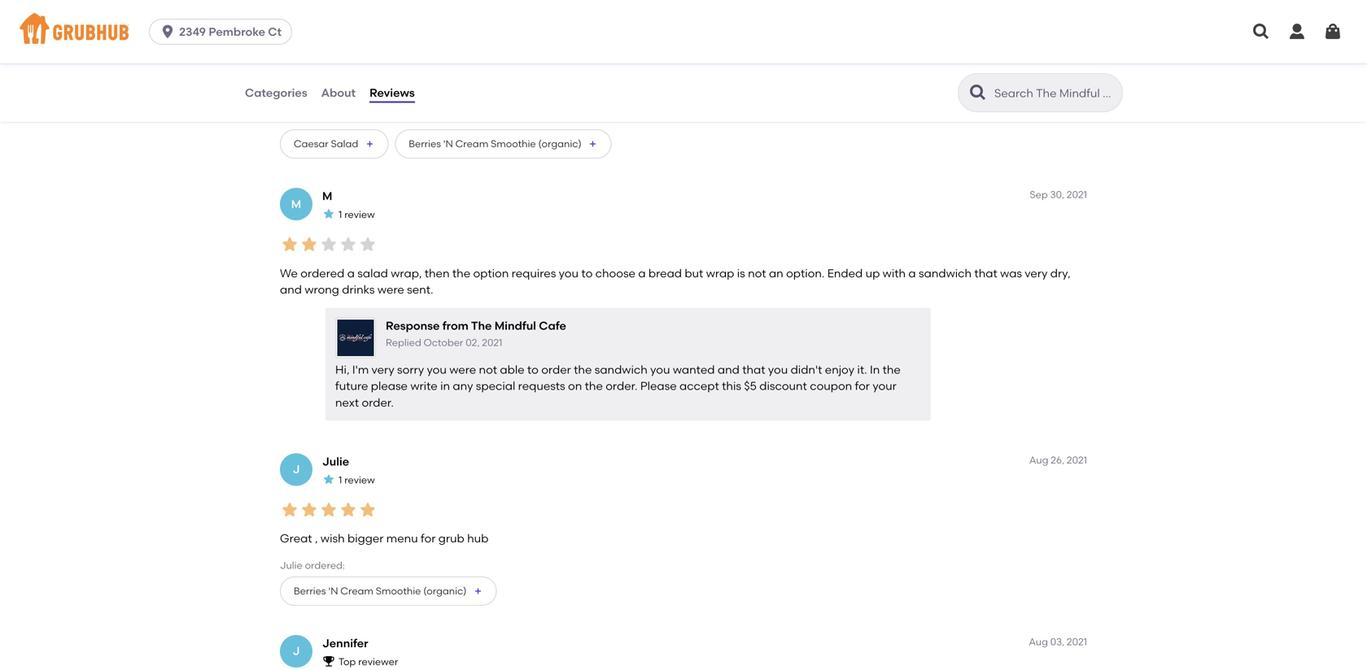 Task type: vqa. For each thing, say whether or not it's contained in the screenshot.
menu
yes



Task type: describe. For each thing, give the bounding box(es) containing it.
the inside we ordered a salad wrap, then the option requires you to choose a bread but wrap is not an option. ended up with a sandwich that was very dry, and wrong drinks were sent.
[[452, 266, 470, 280]]

search icon image
[[968, 83, 988, 103]]

top reviewer
[[339, 656, 398, 668]]

0 vertical spatial berries 'n cream smoothie (organic) button
[[395, 129, 612, 159]]

2021 for m
[[1067, 189, 1087, 201]]

future
[[335, 379, 368, 393]]

salad
[[331, 138, 358, 150]]

up
[[866, 266, 880, 280]]

food
[[595, 85, 621, 98]]

berries for berries 'n cream smoothie (organic) button to the top
[[409, 138, 441, 150]]

the up on
[[574, 363, 592, 377]]

salad
[[358, 266, 388, 280]]

at
[[477, 85, 489, 98]]

wrap,
[[391, 266, 422, 280]]

grub
[[438, 532, 464, 546]]

12:11
[[491, 85, 513, 98]]

trophy icon image
[[322, 655, 335, 668]]

said
[[319, 85, 343, 98]]

the mindful cafe logo image
[[337, 320, 374, 356]]

2021 for julie
[[1067, 454, 1087, 466]]

hi,
[[335, 363, 350, 377]]

03,
[[1050, 636, 1065, 648]]

ordered
[[301, 266, 345, 280]]

cream for the bottom berries 'n cream smoothie (organic) button
[[340, 585, 373, 597]]

enjoy
[[825, 363, 855, 377]]

reviews
[[370, 86, 415, 100]]

smoothie for the middle plus icon
[[376, 585, 421, 597]]

berries for the bottom berries 'n cream smoothie (organic) button
[[294, 585, 326, 597]]

1 for julie
[[339, 474, 342, 486]]

1 svg image from the left
[[1252, 22, 1271, 42]]

the right on
[[585, 379, 603, 393]]

you up please
[[650, 363, 670, 377]]

delivered
[[423, 85, 474, 98]]

reviews button
[[369, 63, 416, 122]]

you up discount
[[768, 363, 788, 377]]

2349 pembroke ct
[[179, 25, 282, 39]]

wrap
[[706, 266, 734, 280]]

drinks
[[342, 283, 375, 297]]

great
[[280, 532, 312, 546]]

1 review for julie
[[339, 474, 375, 486]]

any
[[453, 379, 473, 393]]

julie for julie ordered:
[[280, 560, 303, 572]]

that inside we ordered a salad wrap, then the option requires you to choose a bread but wrap is not an option. ended up with a sandwich that was very dry, and wrong drinks were sent.
[[974, 266, 998, 280]]

replied
[[386, 337, 421, 349]]

i'm
[[352, 363, 369, 377]]

accept
[[680, 379, 719, 393]]

'n for the middle plus icon
[[328, 585, 338, 597]]

aug 03, 2021
[[1029, 636, 1087, 648]]

1 a from the left
[[347, 266, 355, 280]]

review for julie
[[344, 474, 375, 486]]

it.
[[857, 363, 867, 377]]

to inside we ordered a salad wrap, then the option requires you to choose a bread but wrap is not an option. ended up with a sandwich that was very dry, and wrong drinks were sent.
[[581, 266, 593, 280]]

svg image inside the 2349 pembroke ct button
[[160, 24, 176, 40]]

on
[[568, 379, 582, 393]]

option.
[[786, 266, 825, 280]]

aug for jennifer
[[1029, 636, 1048, 648]]

about button
[[320, 63, 357, 122]]

great , wish bigger menu for grub hub
[[280, 532, 489, 546]]

1 for m
[[339, 209, 342, 221]]

cream for berries 'n cream smoothie (organic) button to the top
[[455, 138, 488, 150]]

next
[[335, 396, 359, 410]]

julie ordered:
[[280, 560, 345, 572]]

hub
[[467, 532, 489, 546]]

your
[[873, 379, 897, 393]]

caesar
[[294, 138, 329, 150]]

able
[[500, 363, 525, 377]]

got
[[554, 85, 573, 98]]

martin
[[280, 85, 317, 98]]

sep 30, 2021
[[1030, 189, 1087, 201]]

and inside we ordered a salad wrap, then the option requires you to choose a bread but wrap is not an option. ended up with a sandwich that was very dry, and wrong drinks were sent.
[[280, 283, 302, 297]]

an
[[769, 266, 783, 280]]

i
[[515, 85, 518, 98]]

response
[[386, 319, 440, 333]]

option
[[473, 266, 509, 280]]

not inside hi, i'm very sorry you were not able to order the sandwich you wanted and that you didn't enjoy it. in the future please write in any special requests on the order.  please accept this $5 discount coupon for your next order.
[[479, 363, 497, 377]]

aug for julie
[[1029, 454, 1049, 466]]

to inside hi, i'm very sorry you were not able to order the sandwich you wanted and that you didn't enjoy it. in the future please write in any special requests on the order.  please accept this $5 discount coupon for your next order.
[[527, 363, 539, 377]]

berries 'n cream smoothie (organic) for plus icon to the right
[[409, 138, 582, 150]]

this
[[722, 379, 741, 393]]

sent.
[[407, 283, 433, 297]]

j for jennifer
[[293, 645, 300, 659]]

martin said the order was delivered at 12:11 i never got my food
[[280, 85, 621, 98]]

were inside we ordered a salad wrap, then the option requires you to choose a bread but wrap is not an option. ended up with a sandwich that was very dry, and wrong drinks were sent.
[[377, 283, 404, 297]]

coupon
[[810, 379, 852, 393]]

october
[[424, 337, 463, 349]]

plus icon image inside caesar salad button
[[365, 139, 375, 149]]

2021 for jennifer
[[1067, 636, 1087, 648]]

dry,
[[1050, 266, 1071, 280]]

ct
[[268, 25, 282, 39]]

Search The Mindful Cafe search field
[[993, 85, 1117, 101]]

3 a from the left
[[909, 266, 916, 280]]

never
[[521, 85, 552, 98]]

from
[[442, 319, 469, 333]]

about
[[321, 86, 356, 100]]

pembroke
[[209, 25, 265, 39]]

jennifer
[[322, 637, 368, 650]]

in
[[870, 363, 880, 377]]

steve
[[280, 112, 306, 124]]



Task type: locate. For each thing, give the bounding box(es) containing it.
1
[[339, 209, 342, 221], [339, 474, 342, 486]]

2021 right 30,
[[1067, 189, 1087, 201]]

plus icon image down the my
[[588, 139, 598, 149]]

was left dry,
[[1000, 266, 1022, 280]]

0 vertical spatial berries
[[409, 138, 441, 150]]

0 vertical spatial was
[[399, 85, 420, 98]]

1 vertical spatial cream
[[340, 585, 373, 597]]

1 horizontal spatial julie
[[322, 455, 349, 469]]

and down we
[[280, 283, 302, 297]]

1 horizontal spatial berries
[[409, 138, 441, 150]]

1 vertical spatial julie
[[280, 560, 303, 572]]

1 vertical spatial 1
[[339, 474, 342, 486]]

order. left please
[[606, 379, 638, 393]]

order up requests
[[541, 363, 571, 377]]

1 review up salad
[[339, 209, 375, 221]]

'n for plus icon to the right
[[443, 138, 453, 150]]

(organic) down grub
[[423, 585, 467, 597]]

reviewer
[[358, 656, 398, 668]]

berries down julie ordered:
[[294, 585, 326, 597]]

were up any
[[449, 363, 476, 377]]

(organic) for plus icon to the right
[[538, 138, 582, 150]]

m down caesar salad
[[322, 189, 332, 203]]

but
[[685, 266, 703, 280]]

1 horizontal spatial smoothie
[[491, 138, 536, 150]]

very up please
[[372, 363, 394, 377]]

ended
[[827, 266, 863, 280]]

2021
[[1067, 189, 1087, 201], [482, 337, 502, 349], [1067, 454, 1087, 466], [1067, 636, 1087, 648]]

0 vertical spatial and
[[280, 283, 302, 297]]

1 vertical spatial aug
[[1029, 636, 1048, 648]]

were
[[377, 283, 404, 297], [449, 363, 476, 377]]

the right then
[[452, 266, 470, 280]]

star icon image
[[280, 53, 299, 72], [299, 53, 319, 72], [319, 53, 339, 72], [339, 53, 358, 72], [358, 53, 378, 72], [322, 208, 335, 221], [280, 235, 299, 254], [299, 235, 319, 254], [319, 235, 339, 254], [339, 235, 358, 254], [358, 235, 378, 254], [322, 473, 335, 486], [280, 500, 299, 520], [299, 500, 319, 520], [319, 500, 339, 520], [339, 500, 358, 520], [358, 500, 378, 520]]

not up special
[[479, 363, 497, 377]]

1 horizontal spatial svg image
[[1287, 22, 1307, 42]]

was left "delivered"
[[399, 85, 420, 98]]

0 horizontal spatial plus icon image
[[365, 139, 375, 149]]

caesar salad
[[294, 138, 358, 150]]

1 horizontal spatial not
[[748, 266, 766, 280]]

0 horizontal spatial for
[[421, 532, 436, 546]]

steve ordered:
[[280, 112, 349, 124]]

berries 'n cream smoothie (organic) for the middle plus icon
[[294, 585, 467, 597]]

0 vertical spatial sandwich
[[919, 266, 972, 280]]

1 horizontal spatial that
[[974, 266, 998, 280]]

1 vertical spatial j
[[293, 645, 300, 659]]

1 1 review from the top
[[339, 209, 375, 221]]

0 vertical spatial cream
[[455, 138, 488, 150]]

were inside hi, i'm very sorry you were not able to order the sandwich you wanted and that you didn't enjoy it. in the future please write in any special requests on the order.  please accept this $5 discount coupon for your next order.
[[449, 363, 476, 377]]

1 horizontal spatial very
[[1025, 266, 1048, 280]]

plus icon image right 'salad'
[[365, 139, 375, 149]]

berries 'n cream smoothie (organic)
[[409, 138, 582, 150], [294, 585, 467, 597]]

order.
[[606, 379, 638, 393], [362, 396, 394, 410]]

very left dry,
[[1025, 266, 1048, 280]]

berries down "delivered"
[[409, 138, 441, 150]]

2021 inside response from the mindful cafe replied october 02, 2021
[[482, 337, 502, 349]]

0 vertical spatial review
[[344, 209, 375, 221]]

1 horizontal spatial to
[[581, 266, 593, 280]]

0 vertical spatial julie
[[322, 455, 349, 469]]

0 horizontal spatial very
[[372, 363, 394, 377]]

order inside hi, i'm very sorry you were not able to order the sandwich you wanted and that you didn't enjoy it. in the future please write in any special requests on the order.  please accept this $5 discount coupon for your next order.
[[541, 363, 571, 377]]

then
[[425, 266, 450, 280]]

1 vertical spatial order.
[[362, 396, 394, 410]]

,
[[315, 532, 318, 546]]

the right in
[[883, 363, 901, 377]]

1 vertical spatial very
[[372, 363, 394, 377]]

to up requests
[[527, 363, 539, 377]]

and
[[280, 283, 302, 297], [718, 363, 740, 377]]

0 horizontal spatial berries
[[294, 585, 326, 597]]

order. down please
[[362, 396, 394, 410]]

1 vertical spatial sandwich
[[595, 363, 648, 377]]

aug left 26,
[[1029, 454, 1049, 466]]

the right said
[[345, 85, 363, 98]]

the
[[471, 319, 492, 333]]

j for julie
[[293, 463, 300, 477]]

wrong
[[305, 283, 339, 297]]

review up salad
[[344, 209, 375, 221]]

very inside we ordered a salad wrap, then the option requires you to choose a bread but wrap is not an option. ended up with a sandwich that was very dry, and wrong drinks were sent.
[[1025, 266, 1048, 280]]

0 horizontal spatial was
[[399, 85, 420, 98]]

that inside hi, i'm very sorry you were not able to order the sandwich you wanted and that you didn't enjoy it. in the future please write in any special requests on the order.  please accept this $5 discount coupon for your next order.
[[742, 363, 765, 377]]

$5
[[744, 379, 757, 393]]

cafe
[[539, 319, 566, 333]]

0 horizontal spatial were
[[377, 283, 404, 297]]

1 vertical spatial smoothie
[[376, 585, 421, 597]]

'n down "delivered"
[[443, 138, 453, 150]]

2 1 review from the top
[[339, 474, 375, 486]]

0 vertical spatial 1
[[339, 209, 342, 221]]

with
[[883, 266, 906, 280]]

s
[[293, 15, 300, 29]]

aug
[[1029, 454, 1049, 466], [1029, 636, 1048, 648]]

order right about
[[366, 85, 396, 98]]

0 vertical spatial for
[[855, 379, 870, 393]]

2 svg image from the left
[[1287, 22, 1307, 42]]

ordered: down wish
[[305, 560, 345, 572]]

2 j from the top
[[293, 645, 300, 659]]

that left dry,
[[974, 266, 998, 280]]

cream down julie ordered:
[[340, 585, 373, 597]]

1 vertical spatial order
[[541, 363, 571, 377]]

berries 'n cream smoothie (organic) down great , wish bigger menu for grub hub
[[294, 585, 467, 597]]

ordered: up caesar salad
[[308, 112, 349, 124]]

0 horizontal spatial 'n
[[328, 585, 338, 597]]

smoothie down i
[[491, 138, 536, 150]]

aug left 03,
[[1029, 636, 1048, 648]]

(organic)
[[538, 138, 582, 150], [423, 585, 467, 597]]

requires
[[512, 266, 556, 280]]

0 vertical spatial aug
[[1029, 454, 1049, 466]]

0 vertical spatial order.
[[606, 379, 638, 393]]

1 horizontal spatial was
[[1000, 266, 1022, 280]]

choose
[[595, 266, 636, 280]]

sep
[[1030, 189, 1048, 201]]

didn't
[[791, 363, 822, 377]]

1 vertical spatial to
[[527, 363, 539, 377]]

for
[[855, 379, 870, 393], [421, 532, 436, 546]]

1 vertical spatial berries 'n cream smoothie (organic)
[[294, 585, 467, 597]]

cream down at
[[455, 138, 488, 150]]

menu
[[386, 532, 418, 546]]

sandwich up please
[[595, 363, 648, 377]]

2349
[[179, 25, 206, 39]]

1 horizontal spatial sandwich
[[919, 266, 972, 280]]

1 horizontal spatial order.
[[606, 379, 638, 393]]

1 vertical spatial 'n
[[328, 585, 338, 597]]

1 vertical spatial review
[[344, 474, 375, 486]]

2 1 from the top
[[339, 474, 342, 486]]

that
[[974, 266, 998, 280], [742, 363, 765, 377]]

svg image
[[1323, 22, 1343, 42], [160, 24, 176, 40]]

you
[[559, 266, 579, 280], [427, 363, 447, 377], [650, 363, 670, 377], [768, 363, 788, 377]]

very inside hi, i'm very sorry you were not able to order the sandwich you wanted and that you didn't enjoy it. in the future please write in any special requests on the order.  please accept this $5 discount coupon for your next order.
[[372, 363, 394, 377]]

m down caesar
[[291, 197, 301, 211]]

categories button
[[244, 63, 308, 122]]

write
[[410, 379, 438, 393]]

that up $5
[[742, 363, 765, 377]]

1 vertical spatial were
[[449, 363, 476, 377]]

30,
[[1050, 189, 1065, 201]]

requests
[[518, 379, 565, 393]]

0 horizontal spatial julie
[[280, 560, 303, 572]]

1 vertical spatial that
[[742, 363, 765, 377]]

1 horizontal spatial and
[[718, 363, 740, 377]]

1 vertical spatial was
[[1000, 266, 1022, 280]]

2021 right 26,
[[1067, 454, 1087, 466]]

1 horizontal spatial for
[[855, 379, 870, 393]]

0 vertical spatial (organic)
[[538, 138, 582, 150]]

sandwich right with
[[919, 266, 972, 280]]

please
[[371, 379, 408, 393]]

to
[[581, 266, 593, 280], [527, 363, 539, 377]]

1 horizontal spatial cream
[[455, 138, 488, 150]]

a
[[347, 266, 355, 280], [638, 266, 646, 280], [909, 266, 916, 280]]

1 vertical spatial berries 'n cream smoothie (organic) button
[[280, 577, 497, 606]]

0 horizontal spatial sandwich
[[595, 363, 648, 377]]

0 vertical spatial ordered:
[[308, 112, 349, 124]]

0 horizontal spatial not
[[479, 363, 497, 377]]

you up in
[[427, 363, 447, 377]]

2021 right 03,
[[1067, 636, 1087, 648]]

sandwich inside we ordered a salad wrap, then the option requires you to choose a bread but wrap is not an option. ended up with a sandwich that was very dry, and wrong drinks were sent.
[[919, 266, 972, 280]]

1 horizontal spatial were
[[449, 363, 476, 377]]

review up bigger
[[344, 474, 375, 486]]

we ordered a salad wrap, then the option requires you to choose a bread but wrap is not an option. ended up with a sandwich that was very dry, and wrong drinks were sent.
[[280, 266, 1071, 297]]

julie for julie
[[322, 455, 349, 469]]

berries 'n cream smoothie (organic) button down 12:11
[[395, 129, 612, 159]]

for left grub
[[421, 532, 436, 546]]

sandwich inside hi, i'm very sorry you were not able to order the sandwich you wanted and that you didn't enjoy it. in the future please write in any special requests on the order.  please accept this $5 discount coupon for your next order.
[[595, 363, 648, 377]]

1 review from the top
[[344, 209, 375, 221]]

svg image
[[1252, 22, 1271, 42], [1287, 22, 1307, 42]]

were down wrap,
[[377, 283, 404, 297]]

bigger
[[348, 532, 384, 546]]

my
[[576, 85, 593, 98]]

cream
[[455, 138, 488, 150], [340, 585, 373, 597]]

plus icon image
[[365, 139, 375, 149], [588, 139, 598, 149], [473, 587, 483, 596]]

0 vertical spatial were
[[377, 283, 404, 297]]

0 horizontal spatial order
[[366, 85, 396, 98]]

1 up wish
[[339, 474, 342, 486]]

response from the mindful cafe replied october 02, 2021
[[386, 319, 566, 349]]

(organic) down got
[[538, 138, 582, 150]]

0 horizontal spatial and
[[280, 283, 302, 297]]

bread
[[649, 266, 682, 280]]

categories
[[245, 86, 307, 100]]

j up great
[[293, 463, 300, 477]]

02,
[[466, 337, 480, 349]]

0 vertical spatial very
[[1025, 266, 1048, 280]]

berries 'n cream smoothie (organic) down 12:11
[[409, 138, 582, 150]]

0 vertical spatial 1 review
[[339, 209, 375, 221]]

0 horizontal spatial cream
[[340, 585, 373, 597]]

please
[[640, 379, 677, 393]]

m
[[322, 189, 332, 203], [291, 197, 301, 211]]

smoothie down menu
[[376, 585, 421, 597]]

a right with
[[909, 266, 916, 280]]

1 horizontal spatial 'n
[[443, 138, 453, 150]]

is
[[737, 266, 745, 280]]

0 horizontal spatial svg image
[[160, 24, 176, 40]]

1 vertical spatial (organic)
[[423, 585, 467, 597]]

1 horizontal spatial svg image
[[1323, 22, 1343, 42]]

1 horizontal spatial a
[[638, 266, 646, 280]]

wish
[[321, 532, 345, 546]]

2 a from the left
[[638, 266, 646, 280]]

review for m
[[344, 209, 375, 221]]

special
[[476, 379, 515, 393]]

1 aug from the top
[[1029, 454, 1049, 466]]

0 vertical spatial smoothie
[[491, 138, 536, 150]]

julie
[[322, 455, 349, 469], [280, 560, 303, 572]]

ordered:
[[308, 112, 349, 124], [305, 560, 345, 572]]

a up drinks
[[347, 266, 355, 280]]

2 horizontal spatial a
[[909, 266, 916, 280]]

1 vertical spatial 1 review
[[339, 474, 375, 486]]

0 horizontal spatial svg image
[[1252, 22, 1271, 42]]

1 horizontal spatial order
[[541, 363, 571, 377]]

0 horizontal spatial (organic)
[[423, 585, 467, 597]]

berries 'n cream smoothie (organic) button down great , wish bigger menu for grub hub
[[280, 577, 497, 606]]

2 review from the top
[[344, 474, 375, 486]]

plus icon image down hub
[[473, 587, 483, 596]]

j left trophy icon
[[293, 645, 300, 659]]

1 review up bigger
[[339, 474, 375, 486]]

(organic) for the middle plus icon
[[423, 585, 467, 597]]

1 horizontal spatial plus icon image
[[473, 587, 483, 596]]

not
[[748, 266, 766, 280], [479, 363, 497, 377]]

very
[[1025, 266, 1048, 280], [372, 363, 394, 377]]

0 vertical spatial berries 'n cream smoothie (organic)
[[409, 138, 582, 150]]

0 vertical spatial j
[[293, 463, 300, 477]]

'n down julie ordered:
[[328, 585, 338, 597]]

hi, i'm very sorry you were not able to order the sandwich you wanted and that you didn't enjoy it. in the future please write in any special requests on the order.  please accept this $5 discount coupon for your next order.
[[335, 363, 901, 410]]

0 vertical spatial to
[[581, 266, 593, 280]]

0 vertical spatial not
[[748, 266, 766, 280]]

for down it. on the bottom right
[[855, 379, 870, 393]]

mindful
[[495, 319, 536, 333]]

not inside we ordered a salad wrap, then the option requires you to choose a bread but wrap is not an option. ended up with a sandwich that was very dry, and wrong drinks were sent.
[[748, 266, 766, 280]]

you right the 'requires'
[[559, 266, 579, 280]]

0 horizontal spatial order.
[[362, 396, 394, 410]]

1 1 from the top
[[339, 209, 342, 221]]

aug 26, 2021
[[1029, 454, 1087, 466]]

1 vertical spatial and
[[718, 363, 740, 377]]

smoothie
[[491, 138, 536, 150], [376, 585, 421, 597]]

1 horizontal spatial (organic)
[[538, 138, 582, 150]]

0 vertical spatial that
[[974, 266, 998, 280]]

2021 right the 02,
[[482, 337, 502, 349]]

0 horizontal spatial a
[[347, 266, 355, 280]]

0 horizontal spatial m
[[291, 197, 301, 211]]

1 review
[[339, 209, 375, 221], [339, 474, 375, 486]]

sorry
[[397, 363, 424, 377]]

0 horizontal spatial that
[[742, 363, 765, 377]]

not right is
[[748, 266, 766, 280]]

1 up ordered
[[339, 209, 342, 221]]

j
[[293, 463, 300, 477], [293, 645, 300, 659]]

ordered: for ,
[[305, 560, 345, 572]]

and inside hi, i'm very sorry you were not able to order the sandwich you wanted and that you didn't enjoy it. in the future please write in any special requests on the order.  please accept this $5 discount coupon for your next order.
[[718, 363, 740, 377]]

2 aug from the top
[[1029, 636, 1048, 648]]

0 vertical spatial order
[[366, 85, 396, 98]]

2 horizontal spatial plus icon image
[[588, 139, 598, 149]]

a left bread
[[638, 266, 646, 280]]

smoothie for plus icon to the right
[[491, 138, 536, 150]]

26,
[[1051, 454, 1065, 466]]

for inside hi, i'm very sorry you were not able to order the sandwich you wanted and that you didn't enjoy it. in the future please write in any special requests on the order.  please accept this $5 discount coupon for your next order.
[[855, 379, 870, 393]]

top
[[339, 656, 356, 668]]

0 horizontal spatial smoothie
[[376, 585, 421, 597]]

1 vertical spatial ordered:
[[305, 560, 345, 572]]

we
[[280, 266, 298, 280]]

and up this
[[718, 363, 740, 377]]

1 vertical spatial not
[[479, 363, 497, 377]]

1 review for m
[[339, 209, 375, 221]]

1 vertical spatial for
[[421, 532, 436, 546]]

ordered: for said
[[308, 112, 349, 124]]

0 vertical spatial 'n
[[443, 138, 453, 150]]

1 j from the top
[[293, 463, 300, 477]]

1 horizontal spatial m
[[322, 189, 332, 203]]

to left choose
[[581, 266, 593, 280]]

1 vertical spatial berries
[[294, 585, 326, 597]]

wanted
[[673, 363, 715, 377]]

you inside we ordered a salad wrap, then the option requires you to choose a bread but wrap is not an option. ended up with a sandwich that was very dry, and wrong drinks were sent.
[[559, 266, 579, 280]]

julie down great
[[280, 560, 303, 572]]

was inside we ordered a salad wrap, then the option requires you to choose a bread but wrap is not an option. ended up with a sandwich that was very dry, and wrong drinks were sent.
[[1000, 266, 1022, 280]]

discount
[[759, 379, 807, 393]]

0 horizontal spatial to
[[527, 363, 539, 377]]

main navigation navigation
[[0, 0, 1367, 63]]

julie down next
[[322, 455, 349, 469]]

2349 pembroke ct button
[[149, 19, 299, 45]]

in
[[440, 379, 450, 393]]



